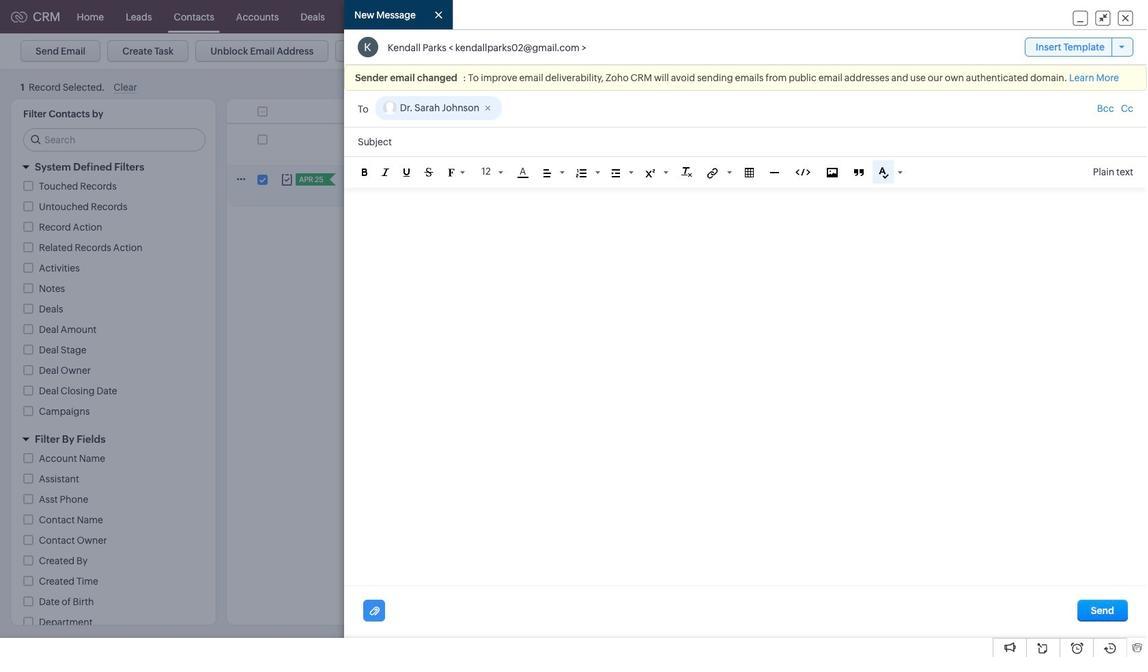 Task type: locate. For each thing, give the bounding box(es) containing it.
2 navigation from the top
[[1080, 77, 1127, 97]]

Subject text field
[[344, 128, 1148, 157]]

row group
[[227, 126, 1148, 206]]

navigation
[[1080, 74, 1127, 94], [1080, 77, 1127, 97]]

Search text field
[[24, 129, 205, 151]]

list image
[[576, 169, 587, 177]]

spell check image
[[879, 168, 889, 179]]

logo image
[[11, 11, 27, 22]]



Task type: describe. For each thing, give the bounding box(es) containing it.
1 navigation from the top
[[1080, 74, 1127, 94]]

script image
[[645, 169, 655, 177]]

links image
[[708, 168, 719, 179]]

indent image
[[612, 169, 620, 177]]

alignment image
[[544, 169, 551, 177]]



Task type: vqa. For each thing, say whether or not it's contained in the screenshot.
'script' image
yes



